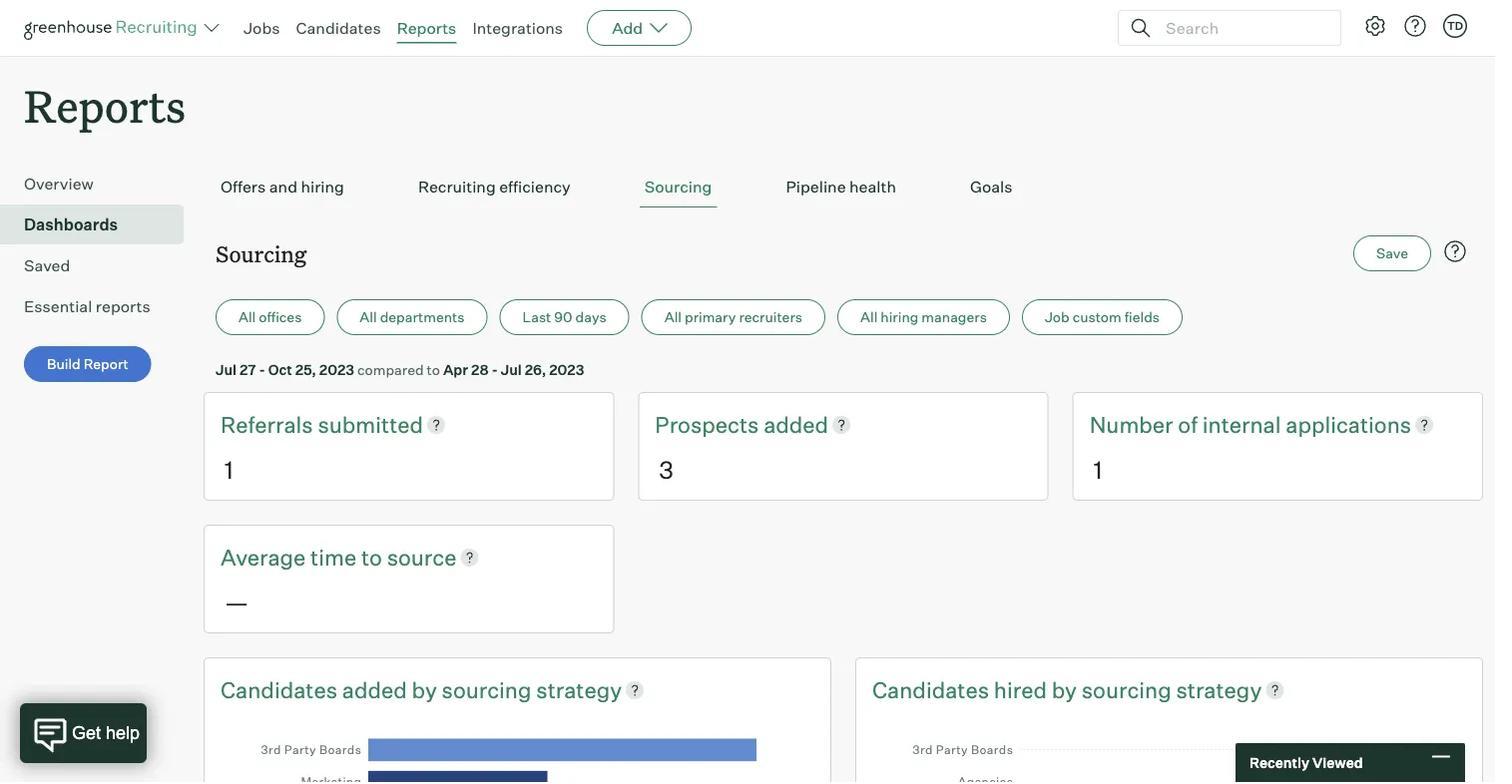 Task type: vqa. For each thing, say whether or not it's contained in the screenshot.
strategy
yes



Task type: locate. For each thing, give the bounding box(es) containing it.
2 xychart image from the left
[[900, 724, 1438, 784]]

sourcing button
[[640, 167, 717, 208]]

offices
[[259, 309, 302, 326]]

0 horizontal spatial added
[[342, 676, 407, 704]]

all departments button
[[337, 300, 488, 336]]

candidates left the hired
[[872, 676, 989, 704]]

reports down greenhouse recruiting image
[[24, 76, 186, 135]]

1 down number
[[1094, 455, 1102, 485]]

2 by from the left
[[1052, 676, 1077, 704]]

1 horizontal spatial hiring
[[881, 309, 919, 326]]

recently viewed
[[1250, 755, 1363, 772]]

27
[[240, 361, 256, 379]]

1 horizontal spatial sourcing
[[645, 177, 712, 197]]

1 horizontal spatial sourcing
[[1082, 676, 1171, 704]]

goals
[[970, 177, 1013, 197]]

configure image
[[1364, 14, 1387, 38]]

submitted
[[318, 411, 423, 438]]

1 vertical spatial added
[[342, 676, 407, 704]]

0 horizontal spatial strategy link
[[536, 675, 622, 705]]

candidates link for candidates added by sourcing
[[221, 675, 342, 705]]

candidates link
[[296, 18, 381, 38], [221, 675, 342, 705], [872, 675, 994, 705]]

2 by link from the left
[[1052, 675, 1082, 705]]

1 all from the left
[[239, 309, 256, 326]]

reports left integrations
[[397, 18, 457, 38]]

1 horizontal spatial to
[[427, 361, 440, 379]]

hiring
[[301, 177, 344, 197], [881, 309, 919, 326]]

1 horizontal spatial strategy
[[1176, 676, 1262, 704]]

offers and hiring
[[221, 177, 344, 197]]

0 vertical spatial added link
[[764, 409, 829, 440]]

2 1 from the left
[[1094, 455, 1102, 485]]

all
[[239, 309, 256, 326], [360, 309, 377, 326], [665, 309, 682, 326], [860, 309, 878, 326]]

0 horizontal spatial sourcing
[[442, 676, 532, 704]]

build
[[47, 356, 81, 373]]

sourcing inside sourcing button
[[645, 177, 712, 197]]

1 horizontal spatial by link
[[1052, 675, 1082, 705]]

save button
[[1354, 236, 1431, 272]]

all left offices
[[239, 309, 256, 326]]

to right time
[[361, 543, 382, 571]]

all hiring managers
[[860, 309, 987, 326]]

referrals link
[[221, 409, 318, 440]]

hiring inside button
[[301, 177, 344, 197]]

2023
[[319, 361, 354, 379], [549, 361, 584, 379]]

faq image
[[1443, 240, 1467, 264]]

apr
[[443, 361, 468, 379]]

essential reports
[[24, 297, 150, 317]]

1 vertical spatial hiring
[[881, 309, 919, 326]]

to
[[427, 361, 440, 379], [361, 543, 382, 571]]

referrals
[[221, 411, 318, 438]]

pipeline health
[[786, 177, 896, 197]]

0 horizontal spatial 2023
[[319, 361, 354, 379]]

candidates down —
[[221, 676, 337, 704]]

sourcing for candidates added by sourcing
[[442, 676, 532, 704]]

1 horizontal spatial jul
[[501, 361, 522, 379]]

average time to
[[221, 543, 387, 571]]

2023 right 25,
[[319, 361, 354, 379]]

0 horizontal spatial xychart image
[[249, 724, 787, 784]]

1 down referrals link
[[225, 455, 233, 485]]

number link
[[1090, 409, 1178, 440]]

all offices button
[[216, 300, 325, 336]]

submitted link
[[318, 409, 423, 440]]

jobs
[[244, 18, 280, 38]]

jobs link
[[244, 18, 280, 38]]

hiring left managers
[[881, 309, 919, 326]]

0 horizontal spatial to
[[361, 543, 382, 571]]

strategy link
[[536, 675, 622, 705], [1176, 675, 1262, 705]]

1 horizontal spatial -
[[492, 361, 498, 379]]

1 - from the left
[[259, 361, 265, 379]]

candidates for candidates added by sourcing
[[221, 676, 337, 704]]

1 horizontal spatial 1
[[1094, 455, 1102, 485]]

reports
[[397, 18, 457, 38], [24, 76, 186, 135]]

compared
[[357, 361, 424, 379]]

0 vertical spatial sourcing
[[645, 177, 712, 197]]

average
[[221, 543, 306, 571]]

1 for referrals
[[225, 455, 233, 485]]

0 horizontal spatial 1
[[225, 455, 233, 485]]

td
[[1447, 19, 1463, 32]]

0 horizontal spatial by
[[412, 676, 437, 704]]

0 vertical spatial hiring
[[301, 177, 344, 197]]

added link
[[764, 409, 829, 440], [342, 675, 412, 705]]

xychart image
[[249, 724, 787, 784], [900, 724, 1438, 784]]

reports
[[96, 297, 150, 317]]

dashboards
[[24, 215, 118, 235]]

strategy for candidates hired by sourcing
[[1176, 676, 1262, 704]]

overview
[[24, 174, 94, 194]]

managers
[[922, 309, 987, 326]]

0 horizontal spatial added link
[[342, 675, 412, 705]]

source link
[[387, 542, 457, 573]]

to left apr
[[427, 361, 440, 379]]

1 horizontal spatial reports
[[397, 18, 457, 38]]

added
[[764, 411, 829, 438], [342, 676, 407, 704]]

sourcing
[[442, 676, 532, 704], [1082, 676, 1171, 704]]

recruiting efficiency button
[[413, 167, 576, 208]]

2 sourcing from the left
[[1082, 676, 1171, 704]]

2 all from the left
[[360, 309, 377, 326]]

25,
[[295, 361, 316, 379]]

1 jul from the left
[[216, 361, 237, 379]]

3 all from the left
[[665, 309, 682, 326]]

0 horizontal spatial sourcing link
[[442, 675, 536, 705]]

all left managers
[[860, 309, 878, 326]]

1 2023 from the left
[[319, 361, 354, 379]]

and
[[269, 177, 297, 197]]

viewed
[[1313, 755, 1363, 772]]

0 horizontal spatial -
[[259, 361, 265, 379]]

strategy link for candidates added by sourcing
[[536, 675, 622, 705]]

pipeline
[[786, 177, 846, 197]]

0 horizontal spatial strategy
[[536, 676, 622, 704]]

2023 right 26,
[[549, 361, 584, 379]]

all hiring managers button
[[838, 300, 1010, 336]]

- right 27
[[259, 361, 265, 379]]

saved
[[24, 256, 70, 276]]

hiring right and
[[301, 177, 344, 197]]

jul
[[216, 361, 237, 379], [501, 361, 522, 379]]

strategy
[[536, 676, 622, 704], [1176, 676, 1262, 704]]

jul left 26,
[[501, 361, 522, 379]]

candidates for candidates
[[296, 18, 381, 38]]

pipeline health button
[[781, 167, 901, 208]]

1 1 from the left
[[225, 455, 233, 485]]

1
[[225, 455, 233, 485], [1094, 455, 1102, 485]]

recruiters
[[739, 309, 803, 326]]

candidates added by sourcing
[[221, 676, 536, 704]]

build report
[[47, 356, 128, 373]]

1 horizontal spatial sourcing link
[[1082, 675, 1176, 705]]

0 horizontal spatial reports
[[24, 76, 186, 135]]

jul left 27
[[216, 361, 237, 379]]

1 horizontal spatial strategy link
[[1176, 675, 1262, 705]]

0 horizontal spatial hiring
[[301, 177, 344, 197]]

1 horizontal spatial added
[[764, 411, 829, 438]]

2 strategy link from the left
[[1176, 675, 1262, 705]]

2 strategy from the left
[[1176, 676, 1262, 704]]

2 jul from the left
[[501, 361, 522, 379]]

- right "28"
[[492, 361, 498, 379]]

add button
[[587, 10, 692, 46]]

all left departments
[[360, 309, 377, 326]]

28
[[471, 361, 489, 379]]

1 by from the left
[[412, 676, 437, 704]]

0 vertical spatial to
[[427, 361, 440, 379]]

all inside button
[[860, 309, 878, 326]]

sourcing link
[[442, 675, 536, 705], [1082, 675, 1176, 705]]

2 sourcing link from the left
[[1082, 675, 1176, 705]]

of link
[[1178, 409, 1203, 440]]

1 vertical spatial added link
[[342, 675, 412, 705]]

4 all from the left
[[860, 309, 878, 326]]

all for all departments
[[360, 309, 377, 326]]

1 vertical spatial reports
[[24, 76, 186, 135]]

1 vertical spatial sourcing
[[216, 239, 307, 268]]

tab list
[[216, 167, 1471, 208]]

candidates
[[296, 18, 381, 38], [221, 676, 337, 704], [872, 676, 989, 704]]

1 sourcing from the left
[[442, 676, 532, 704]]

sourcing
[[645, 177, 712, 197], [216, 239, 307, 268]]

recruiting
[[418, 177, 496, 197]]

1 strategy link from the left
[[536, 675, 622, 705]]

all inside button
[[665, 309, 682, 326]]

1 sourcing link from the left
[[442, 675, 536, 705]]

1 horizontal spatial xychart image
[[900, 724, 1438, 784]]

1 strategy from the left
[[536, 676, 622, 704]]

-
[[259, 361, 265, 379], [492, 361, 498, 379]]

1 horizontal spatial 2023
[[549, 361, 584, 379]]

0 horizontal spatial jul
[[216, 361, 237, 379]]

candidates hired by sourcing
[[872, 676, 1176, 704]]

all left 'primary'
[[665, 309, 682, 326]]

1 xychart image from the left
[[249, 724, 787, 784]]

3
[[659, 455, 674, 485]]

save
[[1377, 245, 1408, 262]]

candidates right jobs link
[[296, 18, 381, 38]]

efficiency
[[499, 177, 571, 197]]

0 horizontal spatial by link
[[412, 675, 442, 705]]

all offices
[[239, 309, 302, 326]]

1 vertical spatial to
[[361, 543, 382, 571]]

essential
[[24, 297, 92, 317]]

hiring inside button
[[881, 309, 919, 326]]

2 2023 from the left
[[549, 361, 584, 379]]

1 for number
[[1094, 455, 1102, 485]]

1 by link from the left
[[412, 675, 442, 705]]

1 horizontal spatial by
[[1052, 676, 1077, 704]]



Task type: describe. For each thing, give the bounding box(es) containing it.
by for added
[[412, 676, 437, 704]]

oct
[[268, 361, 292, 379]]

strategy link for candidates hired by sourcing
[[1176, 675, 1262, 705]]

recruiting efficiency
[[418, 177, 571, 197]]

internal link
[[1203, 409, 1286, 440]]

overview link
[[24, 172, 176, 196]]

number of internal
[[1090, 411, 1286, 438]]

td button
[[1439, 10, 1471, 42]]

offers
[[221, 177, 266, 197]]

primary
[[685, 309, 736, 326]]

greenhouse recruiting image
[[24, 16, 204, 40]]

td button
[[1443, 14, 1467, 38]]

build report button
[[24, 347, 151, 382]]

xychart image for candidates hired by sourcing
[[900, 724, 1438, 784]]

candidates for candidates hired by sourcing
[[872, 676, 989, 704]]

integrations link
[[473, 18, 563, 38]]

candidates link for candidates hired by sourcing
[[872, 675, 994, 705]]

reports link
[[397, 18, 457, 38]]

26,
[[525, 361, 546, 379]]

job
[[1045, 309, 1070, 326]]

fields
[[1125, 309, 1160, 326]]

1 horizontal spatial added link
[[764, 409, 829, 440]]

last
[[523, 309, 551, 326]]

prospects
[[655, 411, 764, 438]]

days
[[576, 309, 607, 326]]

departments
[[380, 309, 465, 326]]

jul 27 - oct 25, 2023 compared to apr 28 - jul 26, 2023
[[216, 361, 584, 379]]

sourcing for candidates hired by sourcing
[[1082, 676, 1171, 704]]

dashboards link
[[24, 213, 176, 237]]

sourcing link for candidates hired by sourcing
[[1082, 675, 1176, 705]]

all for all hiring managers
[[860, 309, 878, 326]]

job custom fields
[[1045, 309, 1160, 326]]

Search text field
[[1161, 13, 1323, 42]]

prospects link
[[655, 409, 764, 440]]

source
[[387, 543, 457, 571]]

essential reports link
[[24, 295, 176, 319]]

custom
[[1073, 309, 1122, 326]]

health
[[849, 177, 896, 197]]

90
[[554, 309, 573, 326]]

number
[[1090, 411, 1173, 438]]

average link
[[221, 542, 311, 573]]

applications link
[[1286, 409, 1412, 440]]

all primary recruiters button
[[642, 300, 826, 336]]

0 vertical spatial reports
[[397, 18, 457, 38]]

all for all primary recruiters
[[665, 309, 682, 326]]

—
[[225, 587, 249, 617]]

last 90 days
[[523, 309, 607, 326]]

hired link
[[994, 675, 1052, 705]]

of
[[1178, 411, 1198, 438]]

by link for hired
[[1052, 675, 1082, 705]]

all primary recruiters
[[665, 309, 803, 326]]

add
[[612, 18, 643, 38]]

time link
[[311, 542, 361, 573]]

xychart image for candidates added by sourcing
[[249, 724, 787, 784]]

0 horizontal spatial sourcing
[[216, 239, 307, 268]]

internal
[[1203, 411, 1281, 438]]

0 vertical spatial added
[[764, 411, 829, 438]]

last 90 days button
[[500, 300, 630, 336]]

offers and hiring button
[[216, 167, 349, 208]]

2 - from the left
[[492, 361, 498, 379]]

strategy for candidates added by sourcing
[[536, 676, 622, 704]]

by for hired
[[1052, 676, 1077, 704]]

all departments
[[360, 309, 465, 326]]

sourcing link for candidates added by sourcing
[[442, 675, 536, 705]]

applications
[[1286, 411, 1412, 438]]

integrations
[[473, 18, 563, 38]]

time
[[311, 543, 357, 571]]

report
[[84, 356, 128, 373]]

goals button
[[965, 167, 1018, 208]]

recently
[[1250, 755, 1310, 772]]

all for all offices
[[239, 309, 256, 326]]

tab list containing offers and hiring
[[216, 167, 1471, 208]]

job custom fields button
[[1022, 300, 1183, 336]]

by link for added
[[412, 675, 442, 705]]



